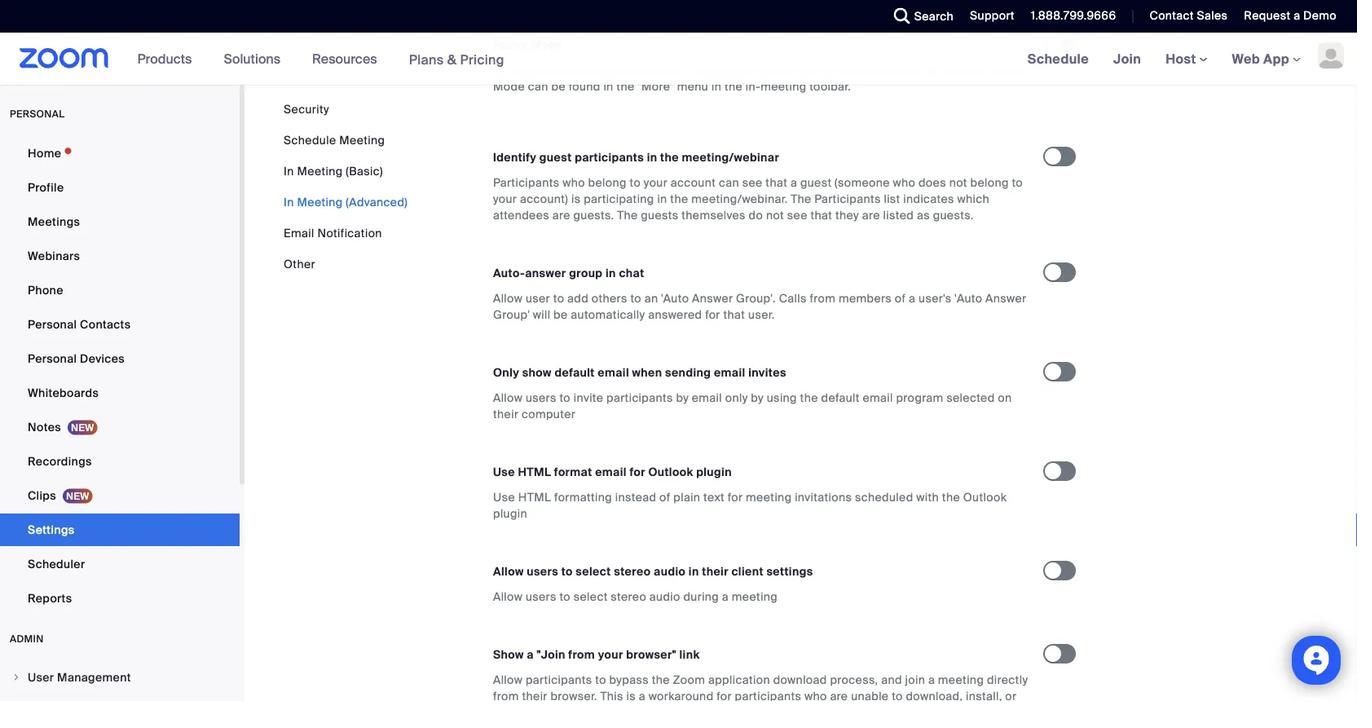 Task type: describe. For each thing, give the bounding box(es) containing it.
in for in meeting (advanced)
[[284, 194, 294, 209]]

1 'auto from the left
[[661, 290, 689, 306]]

listed
[[883, 207, 914, 222]]

meetings link
[[0, 205, 240, 238]]

2 by from the left
[[751, 390, 764, 405]]

answer
[[525, 265, 566, 280]]

allow user to add others to an 'auto answer group'. calls from members of a user's 'auto answer group' will be automatically answered for that user.
[[493, 290, 1027, 322]]

1 belong from the left
[[588, 175, 627, 190]]

a mode that shows only hosts and co-hosts' videos and profile pictures during a meeting. focus mode can be found in the "more" menu in the in-meeting toolbar.
[[493, 62, 1026, 94]]

(someone
[[835, 175, 890, 190]]

focus mode
[[493, 37, 563, 52]]

in meeting (advanced) link
[[284, 194, 408, 209]]

whiteboards
[[28, 385, 99, 400]]

a inside the participants who belong to your account can see that a guest (someone who does not belong to your account) is participating in the meeting/webinar. the participants list indicates which attendees are guests. the guests themselves do not see that they are listed as guests.
[[791, 175, 797, 190]]

select for in
[[576, 564, 611, 579]]

request a demo
[[1244, 8, 1337, 23]]

that inside a mode that shows only hosts and co-hosts' videos and profile pictures during a meeting. focus mode can be found in the "more" menu in the in-meeting toolbar.
[[539, 62, 561, 77]]

0 horizontal spatial and
[[662, 62, 683, 77]]

1 vertical spatial users
[[527, 564, 558, 579]]

show
[[522, 365, 552, 380]]

default inside allow users to invite participants by email only by using the default email program selected on their computer
[[821, 390, 860, 405]]

meeting inside a mode that shows only hosts and co-hosts' videos and profile pictures during a meeting. focus mode can be found in the "more" menu in the in-meeting toolbar.
[[761, 79, 807, 94]]

process,
[[830, 672, 878, 687]]

phone link
[[0, 274, 240, 306]]

1 vertical spatial during
[[683, 589, 719, 604]]

a inside a mode that shows only hosts and co-hosts' videos and profile pictures during a meeting. focus mode can be found in the "more" menu in the in-meeting toolbar.
[[930, 62, 937, 77]]

stereo for during
[[611, 589, 647, 604]]

products button
[[137, 33, 199, 85]]

use for use html formatting instead of plain text for meeting invitations scheduled with the outlook plugin
[[493, 489, 515, 504]]

from inside "allow participants to bypass the zoom application download process, and join a meeting directly from their browser. this is a workaround for participants who are unable to download, install, o"
[[493, 688, 519, 701]]

will
[[533, 307, 551, 322]]

be inside a mode that shows only hosts and co-hosts' videos and profile pictures during a meeting. focus mode can be found in the "more" menu in the in-meeting toolbar.
[[551, 79, 566, 94]]

in right found
[[604, 79, 614, 94]]

for inside "allow participants to bypass the zoom application download process, and join a meeting directly from their browser. this is a workaround for participants who are unable to download, install, o"
[[717, 688, 732, 701]]

0 vertical spatial participants
[[493, 175, 560, 190]]

found
[[569, 79, 601, 94]]

only inside a mode that shows only hosts and co-hosts' videos and profile pictures during a meeting. focus mode can be found in the "more" menu in the in-meeting toolbar.
[[602, 62, 625, 77]]

of inside allow user to add others to an 'auto answer group'. calls from members of a user's 'auto answer group' will be automatically answered for that user.
[[895, 290, 906, 306]]

use for use html format email for outlook plugin
[[493, 464, 515, 479]]

0 horizontal spatial your
[[493, 191, 517, 206]]

the up account
[[660, 149, 679, 165]]

which
[[957, 191, 990, 206]]

meetings
[[28, 214, 80, 229]]

notes link
[[0, 411, 240, 443]]

only inside allow users to invite participants by email only by using the default email program selected on their computer
[[725, 390, 748, 405]]

during inside a mode that shows only hosts and co-hosts' videos and profile pictures during a meeting. focus mode can be found in the "more" menu in the in-meeting toolbar.
[[891, 62, 927, 77]]

can inside the participants who belong to your account can see that a guest (someone who does not belong to your account) is participating in the meeting/webinar. the participants list indicates which attendees are guests. the guests themselves do not see that they are listed as guests.
[[719, 175, 739, 190]]

recordings link
[[0, 445, 240, 478]]

co-
[[686, 62, 705, 77]]

participants up participating
[[575, 149, 644, 165]]

guest inside the participants who belong to your account can see that a guest (someone who does not belong to your account) is participating in the meeting/webinar. the participants list indicates which attendees are guests. the guests themselves do not see that they are listed as guests.
[[800, 175, 832, 190]]

(basic)
[[346, 163, 383, 179]]

calls
[[779, 290, 807, 306]]

show
[[493, 647, 524, 662]]

whiteboards link
[[0, 377, 240, 409]]

in meeting (basic) link
[[284, 163, 383, 179]]

1 horizontal spatial not
[[949, 175, 967, 190]]

web app button
[[1232, 50, 1301, 67]]

search button
[[882, 0, 958, 33]]

1 horizontal spatial plugin
[[696, 464, 732, 479]]

0 vertical spatial guest
[[540, 149, 572, 165]]

a
[[493, 62, 501, 77]]

plans
[[409, 51, 444, 68]]

products
[[137, 50, 192, 67]]

bypass
[[609, 672, 649, 687]]

your for "join
[[598, 647, 623, 662]]

use html formatting instead of plain text for meeting invitations scheduled with the outlook plugin
[[493, 489, 1007, 521]]

settings
[[767, 564, 813, 579]]

resources button
[[312, 33, 384, 85]]

0 horizontal spatial are
[[552, 207, 570, 222]]

program
[[896, 390, 944, 405]]

menu bar containing security
[[284, 101, 408, 272]]

join link
[[1101, 33, 1154, 85]]

workaround
[[649, 688, 714, 701]]

toolbar.
[[810, 79, 851, 94]]

1.888.799.9666 button up join
[[1019, 0, 1120, 33]]

2 answer from the left
[[986, 290, 1027, 306]]

"more"
[[638, 79, 674, 94]]

plugin inside use html formatting instead of plain text for meeting invitations scheduled with the outlook plugin
[[493, 506, 527, 521]]

clips
[[28, 488, 56, 503]]

allow users to select stereo audio in their client settings
[[493, 564, 813, 579]]

auto-answer group in chat
[[493, 265, 644, 280]]

scheduler
[[28, 556, 85, 571]]

they
[[836, 207, 859, 222]]

solutions button
[[224, 33, 288, 85]]

an
[[645, 290, 658, 306]]

directly
[[987, 672, 1028, 687]]

home link
[[0, 137, 240, 170]]

account)
[[520, 191, 568, 206]]

personal menu menu
[[0, 137, 240, 616]]

who inside "allow participants to bypass the zoom application download process, and join a meeting directly from their browser. this is a workaround for participants who are unable to download, install, o"
[[805, 688, 827, 701]]

email notification link
[[284, 225, 382, 240]]

allow for allow user to add others to an 'auto answer group'. calls from members of a user's 'auto answer group' will be automatically answered for that user.
[[493, 290, 523, 306]]

meeting inside "allow participants to bypass the zoom application download process, and join a meeting directly from their browser. this is a workaround for participants who are unable to download, install, o"
[[938, 672, 984, 687]]

webinars link
[[0, 240, 240, 272]]

in-
[[746, 79, 761, 94]]

using
[[767, 390, 797, 405]]

browser"
[[626, 647, 677, 662]]

demo
[[1304, 8, 1337, 23]]

html for formatting
[[518, 489, 551, 504]]

1 horizontal spatial and
[[780, 62, 801, 77]]

0 vertical spatial focus
[[493, 37, 528, 52]]

allow users to select stereo audio during a meeting
[[493, 589, 778, 604]]

scheduled
[[855, 489, 913, 504]]

profile link
[[0, 171, 240, 204]]

link
[[679, 647, 700, 662]]

select for during
[[574, 589, 608, 604]]

0 vertical spatial default
[[555, 365, 595, 380]]

notes
[[28, 419, 61, 434]]

in meeting (basic)
[[284, 163, 383, 179]]

invites
[[748, 365, 786, 380]]

the inside allow users to invite participants by email only by using the default email program selected on their computer
[[800, 390, 818, 405]]

meeting.
[[940, 62, 989, 77]]

computer
[[522, 406, 576, 421]]

schedule for schedule meeting
[[284, 132, 336, 148]]

participants who belong to your account can see that a guest (someone who does not belong to your account) is participating in the meeting/webinar. the participants list indicates which attendees are guests. the guests themselves do not see that they are listed as guests.
[[493, 175, 1023, 222]]

that up the meeting/webinar.
[[766, 175, 788, 190]]

in left client
[[689, 564, 699, 579]]

stereo for in
[[614, 564, 651, 579]]

2 'auto from the left
[[955, 290, 983, 306]]

formatting
[[554, 489, 612, 504]]

user management menu item
[[0, 662, 240, 693]]

only show default email when sending email invites
[[493, 365, 786, 380]]

meeting for (basic)
[[297, 163, 343, 179]]

for inside use html formatting instead of plain text for meeting invitations scheduled with the outlook plugin
[[728, 489, 743, 504]]

does
[[919, 175, 946, 190]]

the inside "allow participants to bypass the zoom application download process, and join a meeting directly from their browser. this is a workaround for participants who are unable to download, install, o"
[[652, 672, 670, 687]]

1 guests. from the left
[[574, 207, 614, 222]]

application
[[708, 672, 770, 687]]

is inside the participants who belong to your account can see that a guest (someone who does not belong to your account) is participating in the meeting/webinar. the participants list indicates which attendees are guests. the guests themselves do not see that they are listed as guests.
[[571, 191, 581, 206]]

meeting down client
[[732, 589, 778, 604]]

join
[[905, 672, 925, 687]]

other
[[284, 256, 315, 271]]

1.888.799.9666 button up schedule link
[[1031, 8, 1116, 23]]

zoom logo image
[[20, 48, 109, 68]]

schedule link
[[1015, 33, 1101, 85]]

a inside allow user to add others to an 'auto answer group'. calls from members of a user's 'auto answer group' will be automatically answered for that user.
[[909, 290, 916, 306]]

focus inside a mode that shows only hosts and co-hosts' videos and profile pictures during a meeting. focus mode can be found in the "more" menu in the in-meeting toolbar.
[[992, 62, 1026, 77]]

use html format email for outlook plugin
[[493, 464, 732, 479]]

allow for allow users to invite participants by email only by using the default email program selected on their computer
[[493, 390, 523, 405]]

sales
[[1197, 8, 1228, 23]]



Task type: vqa. For each thing, say whether or not it's contained in the screenshot.
scheduled
yes



Task type: locate. For each thing, give the bounding box(es) containing it.
outlook right with
[[963, 489, 1007, 504]]

1 horizontal spatial 'auto
[[955, 290, 983, 306]]

and left co-
[[662, 62, 683, 77]]

2 guests. from the left
[[933, 207, 974, 222]]

is right account)
[[571, 191, 581, 206]]

webinars
[[28, 248, 80, 263]]

0 horizontal spatial outlook
[[648, 464, 693, 479]]

1 html from the top
[[518, 464, 551, 479]]

1 vertical spatial your
[[493, 191, 517, 206]]

0 horizontal spatial participants
[[493, 175, 560, 190]]

by
[[676, 390, 689, 405], [751, 390, 764, 405]]

personal up whiteboards
[[28, 351, 77, 366]]

meeting for (advanced)
[[297, 194, 343, 209]]

html inside use html formatting instead of plain text for meeting invitations scheduled with the outlook plugin
[[518, 489, 551, 504]]

meeting
[[761, 79, 807, 94], [746, 489, 792, 504], [732, 589, 778, 604], [938, 672, 984, 687]]

others
[[592, 290, 627, 306]]

that
[[539, 62, 561, 77], [766, 175, 788, 190], [811, 207, 832, 222], [723, 307, 745, 322]]

that inside allow user to add others to an 'auto answer group'. calls from members of a user's 'auto answer group' will be automatically answered for that user.
[[723, 307, 745, 322]]

1 horizontal spatial see
[[787, 207, 808, 222]]

meeting up (basic) at the left top of the page
[[339, 132, 385, 148]]

notification
[[317, 225, 382, 240]]

1 vertical spatial is
[[626, 688, 636, 701]]

personal
[[10, 108, 65, 120]]

as
[[917, 207, 930, 222]]

0 horizontal spatial by
[[676, 390, 689, 405]]

1 vertical spatial of
[[659, 489, 671, 504]]

list
[[884, 191, 900, 206]]

5 allow from the top
[[493, 672, 523, 687]]

'auto right the "user's"
[[955, 290, 983, 306]]

1 vertical spatial audio
[[650, 589, 680, 604]]

0 horizontal spatial see
[[742, 175, 763, 190]]

2 use from the top
[[493, 489, 515, 504]]

text
[[704, 489, 725, 504]]

be inside allow user to add others to an 'auto answer group'. calls from members of a user's 'auto answer group' will be automatically answered for that user.
[[554, 307, 568, 322]]

only left hosts
[[602, 62, 625, 77]]

1 horizontal spatial focus
[[992, 62, 1026, 77]]

2 horizontal spatial from
[[810, 290, 836, 306]]

meeting left invitations
[[746, 489, 792, 504]]

1 horizontal spatial their
[[522, 688, 548, 701]]

stereo up allow users to select stereo audio during a meeting
[[614, 564, 651, 579]]

in down schedule meeting
[[284, 163, 294, 179]]

user
[[28, 670, 54, 685]]

2 vertical spatial their
[[522, 688, 548, 701]]

of left plain
[[659, 489, 671, 504]]

0 vertical spatial outlook
[[648, 464, 693, 479]]

personal inside personal contacts "link"
[[28, 317, 77, 332]]

personal inside personal devices link
[[28, 351, 77, 366]]

1 vertical spatial from
[[568, 647, 595, 662]]

1 horizontal spatial your
[[598, 647, 623, 662]]

meeting/webinar
[[682, 149, 779, 165]]

with
[[916, 489, 939, 504]]

can inside a mode that shows only hosts and co-hosts' videos and profile pictures during a meeting. focus mode can be found in the "more" menu in the in-meeting toolbar.
[[528, 79, 548, 94]]

of left the "user's"
[[895, 290, 906, 306]]

download
[[773, 672, 827, 687]]

the
[[617, 79, 635, 94], [725, 79, 743, 94], [660, 149, 679, 165], [670, 191, 688, 206], [800, 390, 818, 405], [942, 489, 960, 504], [652, 672, 670, 687]]

0 vertical spatial be
[[551, 79, 566, 94]]

1 horizontal spatial schedule
[[1028, 50, 1089, 67]]

2 vertical spatial from
[[493, 688, 519, 701]]

allow for allow users to select stereo audio in their client settings
[[493, 564, 524, 579]]

add
[[567, 290, 589, 306]]

1 horizontal spatial can
[[719, 175, 739, 190]]

1 vertical spatial be
[[554, 307, 568, 322]]

0 horizontal spatial focus
[[493, 37, 528, 52]]

0 vertical spatial personal
[[28, 317, 77, 332]]

guests. down participating
[[574, 207, 614, 222]]

scheduler link
[[0, 548, 240, 580]]

of inside use html formatting instead of plain text for meeting invitations scheduled with the outlook plugin
[[659, 489, 671, 504]]

2 html from the top
[[518, 489, 551, 504]]

participants up they
[[815, 191, 881, 206]]

for up instead
[[630, 464, 646, 479]]

email up instead
[[595, 464, 627, 479]]

identify
[[493, 149, 537, 165]]

unable
[[851, 688, 889, 701]]

select up show a "join from your browser" link
[[574, 589, 608, 604]]

banner
[[0, 33, 1357, 86]]

2 horizontal spatial their
[[702, 564, 729, 579]]

plain
[[674, 489, 701, 504]]

stereo down allow users to select stereo audio in their client settings
[[611, 589, 647, 604]]

in up "email"
[[284, 194, 294, 209]]

1 horizontal spatial belong
[[970, 175, 1009, 190]]

meeting/webinar.
[[691, 191, 788, 206]]

1 horizontal spatial only
[[725, 390, 748, 405]]

participants down only show default email when sending email invites
[[607, 390, 673, 405]]

can down mode on the top left
[[528, 79, 548, 94]]

home
[[28, 146, 61, 161]]

and left join
[[881, 672, 902, 687]]

profile picture image
[[1318, 42, 1344, 68]]

themselves
[[682, 207, 746, 222]]

and left profile
[[780, 62, 801, 77]]

the right using
[[800, 390, 818, 405]]

html for format
[[518, 464, 551, 479]]

audio for during
[[650, 589, 680, 604]]

guests
[[641, 207, 679, 222]]

'auto up answered on the top
[[661, 290, 689, 306]]

are down account)
[[552, 207, 570, 222]]

0 vertical spatial not
[[949, 175, 967, 190]]

contacts
[[80, 317, 131, 332]]

1 use from the top
[[493, 464, 515, 479]]

1 vertical spatial mode
[[493, 79, 525, 94]]

from inside allow user to add others to an 'auto answer group'. calls from members of a user's 'auto answer group' will be automatically answered for that user.
[[810, 290, 836, 306]]

2 horizontal spatial are
[[862, 207, 880, 222]]

0 horizontal spatial only
[[602, 62, 625, 77]]

2 vertical spatial meeting
[[297, 194, 343, 209]]

1 vertical spatial in
[[284, 194, 294, 209]]

allow for allow users to select stereo audio during a meeting
[[493, 589, 523, 604]]

0 horizontal spatial is
[[571, 191, 581, 206]]

0 vertical spatial your
[[644, 175, 668, 190]]

1 horizontal spatial mode
[[531, 37, 563, 52]]

participants down application
[[735, 688, 801, 701]]

2 horizontal spatial who
[[893, 175, 916, 190]]

belong up which
[[970, 175, 1009, 190]]

group'.
[[736, 290, 776, 306]]

product information navigation
[[125, 33, 517, 86]]

1 in from the top
[[284, 163, 294, 179]]

in meeting (advanced)
[[284, 194, 408, 209]]

0 vertical spatial their
[[493, 406, 519, 421]]

0 vertical spatial in
[[284, 163, 294, 179]]

in inside the participants who belong to your account can see that a guest (someone who does not belong to your account) is participating in the meeting/webinar. the participants list indicates which attendees are guests. the guests themselves do not see that they are listed as guests.
[[657, 191, 667, 206]]

who up list
[[893, 175, 916, 190]]

1 horizontal spatial default
[[821, 390, 860, 405]]

the inside use html formatting instead of plain text for meeting invitations scheduled with the outlook plugin
[[942, 489, 960, 504]]

0 vertical spatial can
[[528, 79, 548, 94]]

for right text
[[728, 489, 743, 504]]

only
[[493, 365, 519, 380]]

1 by from the left
[[676, 390, 689, 405]]

from right the '"join'
[[568, 647, 595, 662]]

during down allow users to select stereo audio in their client settings
[[683, 589, 719, 604]]

the inside the participants who belong to your account can see that a guest (someone who does not belong to your account) is participating in the meeting/webinar. the participants list indicates which attendees are guests. the guests themselves do not see that they are listed as guests.
[[670, 191, 688, 206]]

allow for allow participants to bypass the zoom application download process, and join a meeting directly from their browser. this is a workaround for participants who are unable to download, install, o
[[493, 672, 523, 687]]

chat
[[619, 265, 644, 280]]

personal down phone on the left
[[28, 317, 77, 332]]

that right mode on the top left
[[539, 62, 561, 77]]

0 vertical spatial the
[[791, 191, 811, 206]]

plans & pricing link
[[409, 51, 504, 68], [409, 51, 504, 68]]

schedule for schedule
[[1028, 50, 1089, 67]]

see up the meeting/webinar.
[[742, 175, 763, 190]]

in up participating
[[647, 149, 657, 165]]

"join
[[537, 647, 566, 662]]

1 horizontal spatial participants
[[815, 191, 881, 206]]

schedule meeting link
[[284, 132, 385, 148]]

to inside allow users to invite participants by email only by using the default email program selected on their computer
[[560, 390, 571, 405]]

the down hosts
[[617, 79, 635, 94]]

0 horizontal spatial 'auto
[[661, 290, 689, 306]]

1 horizontal spatial of
[[895, 290, 906, 306]]

allow inside allow users to invite participants by email only by using the default email program selected on their computer
[[493, 390, 523, 405]]

this
[[600, 688, 623, 701]]

1 allow from the top
[[493, 290, 523, 306]]

1 vertical spatial html
[[518, 489, 551, 504]]

see
[[742, 175, 763, 190], [787, 207, 808, 222]]

meeting inside use html formatting instead of plain text for meeting invitations scheduled with the outlook plugin
[[746, 489, 792, 504]]

only
[[602, 62, 625, 77], [725, 390, 748, 405]]

for inside allow user to add others to an 'auto answer group'. calls from members of a user's 'auto answer group' will be automatically answered for that user.
[[705, 307, 720, 322]]

1 vertical spatial see
[[787, 207, 808, 222]]

security link
[[284, 101, 329, 117]]

the up workaround
[[652, 672, 670, 687]]

not right do
[[766, 207, 784, 222]]

meetings navigation
[[1015, 33, 1357, 86]]

1 horizontal spatial who
[[805, 688, 827, 701]]

0 horizontal spatial schedule
[[284, 132, 336, 148]]

participants up the browser.
[[526, 672, 592, 687]]

schedule down 1.888.799.9666
[[1028, 50, 1089, 67]]

be left found
[[551, 79, 566, 94]]

the down participating
[[617, 207, 638, 222]]

who down download
[[805, 688, 827, 701]]

users inside allow users to invite participants by email only by using the default email program selected on their computer
[[526, 390, 557, 405]]

are inside "allow participants to bypass the zoom application download process, and join a meeting directly from their browser. this is a workaround for participants who are unable to download, install, o"
[[830, 688, 848, 701]]

the right with
[[942, 489, 960, 504]]

1 personal from the top
[[28, 317, 77, 332]]

0 horizontal spatial of
[[659, 489, 671, 504]]

0 horizontal spatial their
[[493, 406, 519, 421]]

0 horizontal spatial not
[[766, 207, 784, 222]]

personal contacts
[[28, 317, 131, 332]]

outlook
[[648, 464, 693, 479], [963, 489, 1007, 504]]

audio for in
[[654, 564, 686, 579]]

4 allow from the top
[[493, 589, 523, 604]]

2 personal from the top
[[28, 351, 77, 366]]

1 vertical spatial only
[[725, 390, 748, 405]]

0 vertical spatial meeting
[[339, 132, 385, 148]]

auto-
[[493, 265, 525, 280]]

1 vertical spatial focus
[[992, 62, 1026, 77]]

guest right identify
[[540, 149, 572, 165]]

can
[[528, 79, 548, 94], [719, 175, 739, 190]]

use inside use html formatting instead of plain text for meeting invitations scheduled with the outlook plugin
[[493, 489, 515, 504]]

0 horizontal spatial the
[[617, 207, 638, 222]]

belong up participating
[[588, 175, 627, 190]]

guests. down which
[[933, 207, 974, 222]]

contact sales link
[[1138, 0, 1232, 33], [1150, 8, 1228, 23]]

audio up allow users to select stereo audio during a meeting
[[654, 564, 686, 579]]

0 vertical spatial of
[[895, 290, 906, 306]]

their inside allow users to invite participants by email only by using the default email program selected on their computer
[[493, 406, 519, 421]]

0 vertical spatial from
[[810, 290, 836, 306]]

2 belong from the left
[[970, 175, 1009, 190]]

in left 'chat'
[[606, 265, 616, 280]]

and inside "allow participants to bypass the zoom application download process, and join a meeting directly from their browser. this is a workaround for participants who are unable to download, install, o"
[[881, 672, 902, 687]]

are down process,
[[830, 688, 848, 701]]

focus up mode on the top left
[[493, 37, 528, 52]]

phone
[[28, 282, 63, 298]]

by left using
[[751, 390, 764, 405]]

for right answered on the top
[[705, 307, 720, 322]]

guests.
[[574, 207, 614, 222], [933, 207, 974, 222]]

0 horizontal spatial who
[[563, 175, 585, 190]]

download,
[[906, 688, 963, 701]]

focus right meeting.
[[992, 62, 1026, 77]]

solutions
[[224, 50, 280, 67]]

answer up answered on the top
[[692, 290, 733, 306]]

1 vertical spatial guest
[[800, 175, 832, 190]]

allow inside allow user to add others to an 'auto answer group'. calls from members of a user's 'auto answer group' will be automatically answered for that user.
[[493, 290, 523, 306]]

that left they
[[811, 207, 832, 222]]

users for show
[[526, 390, 557, 405]]

users for users
[[526, 589, 557, 604]]

the right the meeting/webinar.
[[791, 191, 811, 206]]

email left 'invites' at the right of page
[[714, 365, 746, 380]]

do
[[749, 207, 763, 222]]

are right they
[[862, 207, 880, 222]]

your down the identify guest participants in the meeting/webinar
[[644, 175, 668, 190]]

0 vertical spatial use
[[493, 464, 515, 479]]

audio down allow users to select stereo audio in their client settings
[[650, 589, 680, 604]]

request a demo link
[[1232, 0, 1357, 33], [1244, 8, 1337, 23]]

personal for personal devices
[[28, 351, 77, 366]]

that down 'group'.'
[[723, 307, 745, 322]]

'auto
[[661, 290, 689, 306], [955, 290, 983, 306]]

meeting down 'videos'
[[761, 79, 807, 94]]

3 allow from the top
[[493, 564, 524, 579]]

for down application
[[717, 688, 732, 701]]

allow users to invite participants by email only by using the default email program selected on their computer
[[493, 390, 1012, 421]]

0 horizontal spatial during
[[683, 589, 719, 604]]

not up which
[[949, 175, 967, 190]]

html left format
[[518, 464, 551, 479]]

mode
[[504, 62, 536, 77]]

1 horizontal spatial guests.
[[933, 207, 974, 222]]

search
[[914, 9, 954, 24]]

0 horizontal spatial default
[[555, 365, 595, 380]]

hosts'
[[705, 62, 738, 77]]

web
[[1232, 50, 1260, 67]]

your up attendees
[[493, 191, 517, 206]]

email left program
[[863, 390, 893, 405]]

0 vertical spatial plugin
[[696, 464, 732, 479]]

is inside "allow participants to bypass the zoom application download process, and join a meeting directly from their browser. this is a workaround for participants who are unable to download, install, o"
[[626, 688, 636, 701]]

0 vertical spatial schedule
[[1028, 50, 1089, 67]]

reports
[[28, 591, 72, 606]]

in for in meeting (basic)
[[284, 163, 294, 179]]

outlook inside use html formatting instead of plain text for meeting invitations scheduled with the outlook plugin
[[963, 489, 1007, 504]]

2 in from the top
[[284, 194, 294, 209]]

1 vertical spatial their
[[702, 564, 729, 579]]

1 vertical spatial meeting
[[297, 163, 343, 179]]

pricing
[[460, 51, 504, 68]]

1 vertical spatial schedule
[[284, 132, 336, 148]]

from down 'show'
[[493, 688, 519, 701]]

use left formatting
[[493, 489, 515, 504]]

members
[[839, 290, 892, 306]]

guest left (someone
[[800, 175, 832, 190]]

only left using
[[725, 390, 748, 405]]

schedule down the security
[[284, 132, 336, 148]]

2 horizontal spatial your
[[644, 175, 668, 190]]

1 vertical spatial personal
[[28, 351, 77, 366]]

1 vertical spatial the
[[617, 207, 638, 222]]

default up invite
[[555, 365, 595, 380]]

menu
[[677, 79, 709, 94]]

0 horizontal spatial from
[[493, 688, 519, 701]]

during right pictures
[[891, 62, 927, 77]]

group'
[[493, 307, 530, 322]]

personal contacts link
[[0, 308, 240, 341]]

menu bar
[[284, 101, 408, 272]]

2 horizontal spatial and
[[881, 672, 902, 687]]

0 horizontal spatial can
[[528, 79, 548, 94]]

0 horizontal spatial answer
[[692, 290, 733, 306]]

participants inside allow users to invite participants by email only by using the default email program selected on their computer
[[607, 390, 673, 405]]

use left format
[[493, 464, 515, 479]]

1 horizontal spatial by
[[751, 390, 764, 405]]

in down hosts'
[[712, 79, 722, 94]]

in up guests at top left
[[657, 191, 667, 206]]

their inside "allow participants to bypass the zoom application download process, and join a meeting directly from their browser. this is a workaround for participants who are unable to download, install, o"
[[522, 688, 548, 701]]

host
[[1166, 50, 1200, 67]]

the left in-
[[725, 79, 743, 94]]

0 horizontal spatial guests.
[[574, 207, 614, 222]]

your for belong
[[644, 175, 668, 190]]

default right using
[[821, 390, 860, 405]]

1 vertical spatial participants
[[815, 191, 881, 206]]

1 answer from the left
[[692, 290, 733, 306]]

answer right the "user's"
[[986, 290, 1027, 306]]

settings link
[[0, 514, 240, 546]]

1 vertical spatial use
[[493, 489, 515, 504]]

email left when
[[598, 365, 629, 380]]

1 vertical spatial stereo
[[611, 589, 647, 604]]

from right calls
[[810, 290, 836, 306]]

zoom
[[673, 672, 705, 687]]

1 horizontal spatial the
[[791, 191, 811, 206]]

email down sending
[[692, 390, 722, 405]]

pictures
[[843, 62, 888, 77]]

account
[[671, 175, 716, 190]]

1 horizontal spatial from
[[568, 647, 595, 662]]

right image
[[11, 673, 21, 682]]

format
[[554, 464, 592, 479]]

your
[[644, 175, 668, 190], [493, 191, 517, 206], [598, 647, 623, 662]]

schedule meeting
[[284, 132, 385, 148]]

sending
[[665, 365, 711, 380]]

request
[[1244, 8, 1291, 23]]

stereo
[[614, 564, 651, 579], [611, 589, 647, 604]]

of
[[895, 290, 906, 306], [659, 489, 671, 504]]

1 horizontal spatial guest
[[800, 175, 832, 190]]

&
[[447, 51, 457, 68]]

personal for personal contacts
[[28, 317, 77, 332]]

audio
[[654, 564, 686, 579], [650, 589, 680, 604]]

participants up account)
[[493, 175, 560, 190]]

support link
[[958, 0, 1019, 33], [970, 8, 1015, 23]]

1 vertical spatial can
[[719, 175, 739, 190]]

1 vertical spatial default
[[821, 390, 860, 405]]

1 horizontal spatial outlook
[[963, 489, 1007, 504]]

1 horizontal spatial answer
[[986, 290, 1027, 306]]

select up allow users to select stereo audio during a meeting
[[576, 564, 611, 579]]

who up account)
[[563, 175, 585, 190]]

0 vertical spatial mode
[[531, 37, 563, 52]]

2 vertical spatial users
[[526, 589, 557, 604]]

mode down mode on the top left
[[493, 79, 525, 94]]

hosts
[[628, 62, 659, 77]]

2 allow from the top
[[493, 390, 523, 405]]

clips link
[[0, 479, 240, 512]]

0 horizontal spatial belong
[[588, 175, 627, 190]]

mode inside a mode that shows only hosts and co-hosts' videos and profile pictures during a meeting. focus mode can be found in the "more" menu in the in-meeting toolbar.
[[493, 79, 525, 94]]

meeting
[[339, 132, 385, 148], [297, 163, 343, 179], [297, 194, 343, 209]]

reports link
[[0, 582, 240, 615]]

from
[[810, 290, 836, 306], [568, 647, 595, 662], [493, 688, 519, 701]]

allow inside "allow participants to bypass the zoom application download process, and join a meeting directly from their browser. this is a workaround for participants who are unable to download, install, o"
[[493, 672, 523, 687]]

user management
[[28, 670, 131, 685]]

1 vertical spatial select
[[574, 589, 608, 604]]

default
[[555, 365, 595, 380], [821, 390, 860, 405]]

can up the meeting/webinar.
[[719, 175, 739, 190]]

html left formatting
[[518, 489, 551, 504]]

their
[[493, 406, 519, 421], [702, 564, 729, 579], [522, 688, 548, 701]]

the down account
[[670, 191, 688, 206]]

meeting down schedule meeting
[[297, 163, 343, 179]]

0 horizontal spatial guest
[[540, 149, 572, 165]]

banner containing products
[[0, 33, 1357, 86]]

schedule inside meetings navigation
[[1028, 50, 1089, 67]]

your up bypass
[[598, 647, 623, 662]]

1.888.799.9666
[[1031, 8, 1116, 23]]



